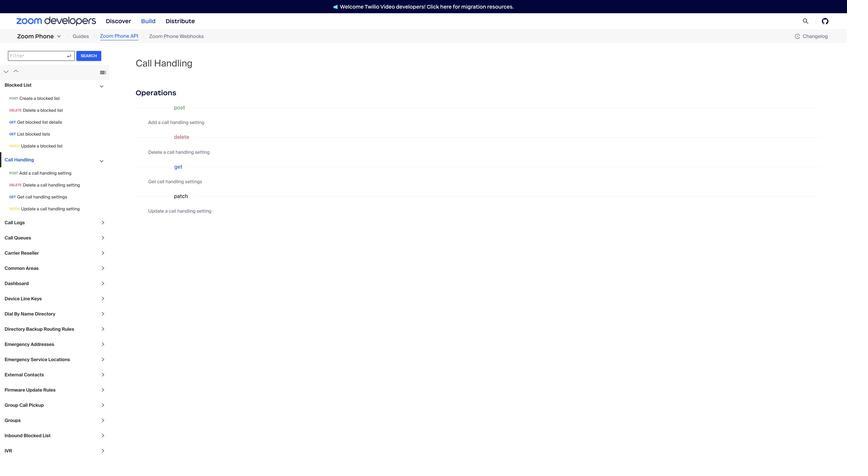 Task type: vqa. For each thing, say whether or not it's contained in the screenshot.
third zoom from the right
yes



Task type: locate. For each thing, give the bounding box(es) containing it.
welcome
[[340, 3, 364, 10]]

phone for zoom phone api
[[115, 33, 129, 39]]

history image
[[795, 34, 803, 39]]

2 zoom from the left
[[100, 33, 113, 39]]

history image
[[795, 34, 800, 39]]

phone inside zoom phone webhooks link
[[164, 33, 179, 40]]

2 horizontal spatial phone
[[164, 33, 179, 40]]

changelog
[[803, 33, 828, 40]]

welcome twilio video developers! click here for migration resources. link
[[327, 3, 521, 10]]

3 zoom from the left
[[149, 33, 163, 40]]

2 horizontal spatial zoom
[[149, 33, 163, 40]]

guides link
[[73, 33, 89, 40]]

here
[[440, 3, 452, 10]]

notification image
[[333, 5, 340, 9], [333, 5, 338, 9]]

search image
[[803, 18, 809, 24], [803, 18, 809, 24]]

1 phone from the left
[[35, 33, 54, 40]]

1 horizontal spatial phone
[[115, 33, 129, 39]]

2 phone from the left
[[115, 33, 129, 39]]

zoom for zoom phone
[[17, 33, 34, 40]]

1 zoom from the left
[[17, 33, 34, 40]]

0 horizontal spatial zoom
[[17, 33, 34, 40]]

guides
[[73, 33, 89, 40]]

zoom phone webhooks
[[149, 33, 204, 40]]

phone inside zoom phone api link
[[115, 33, 129, 39]]

zoom phone api link
[[100, 33, 138, 40]]

phone
[[35, 33, 54, 40], [115, 33, 129, 39], [164, 33, 179, 40]]

zoom for zoom phone api
[[100, 33, 113, 39]]

welcome twilio video developers! click here for migration resources.
[[340, 3, 514, 10]]

phone left webhooks
[[164, 33, 179, 40]]

zoom phone
[[17, 33, 54, 40]]

github image
[[822, 18, 829, 24], [822, 18, 829, 24]]

phone left down icon
[[35, 33, 54, 40]]

1 horizontal spatial zoom
[[100, 33, 113, 39]]

zoom for zoom phone webhooks
[[149, 33, 163, 40]]

phone left api
[[115, 33, 129, 39]]

twilio
[[365, 3, 379, 10]]

0 horizontal spatial phone
[[35, 33, 54, 40]]

migration
[[461, 3, 486, 10]]

developers!
[[396, 3, 426, 10]]

3 phone from the left
[[164, 33, 179, 40]]

zoom
[[17, 33, 34, 40], [100, 33, 113, 39], [149, 33, 163, 40]]



Task type: describe. For each thing, give the bounding box(es) containing it.
phone for zoom phone
[[35, 33, 54, 40]]

video
[[380, 3, 395, 10]]

click
[[427, 3, 439, 10]]

webhooks
[[180, 33, 204, 40]]

phone for zoom phone webhooks
[[164, 33, 179, 40]]

zoom developer logo image
[[17, 17, 96, 26]]

zoom phone api
[[100, 33, 138, 39]]

zoom phone webhooks link
[[149, 33, 204, 40]]

changelog link
[[795, 33, 828, 40]]

down image
[[57, 34, 61, 38]]

api
[[130, 33, 138, 39]]

resources.
[[487, 3, 514, 10]]

for
[[453, 3, 460, 10]]



